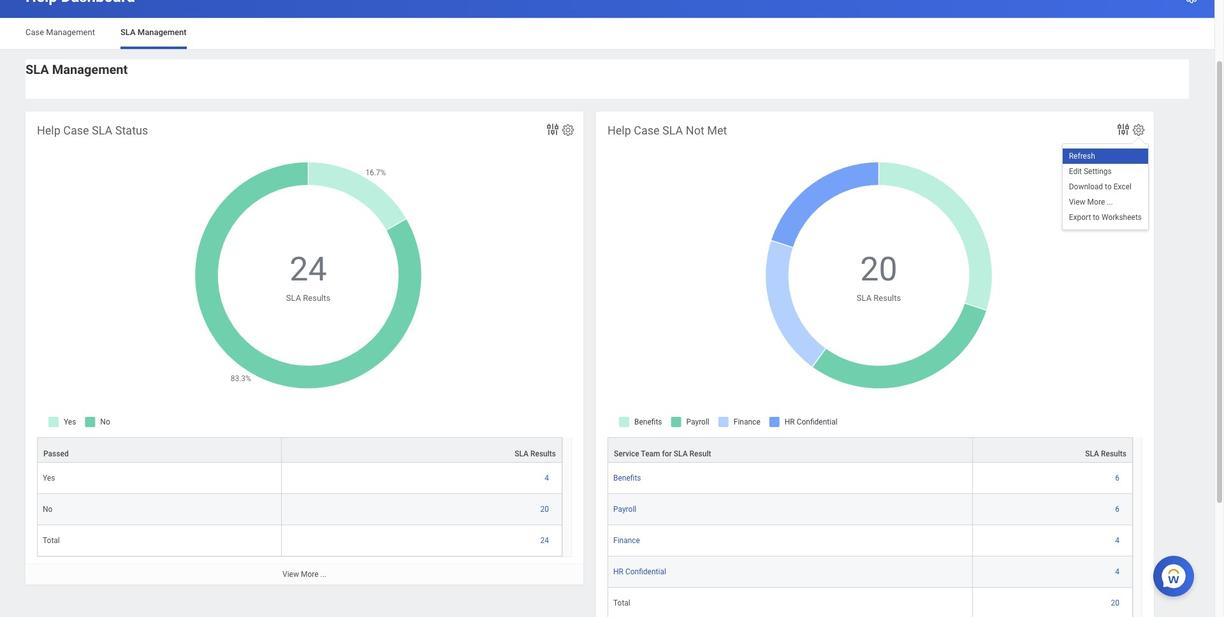 Task type: describe. For each thing, give the bounding box(es) containing it.
view more ... option
[[1063, 195, 1149, 210]]

help case sla status element
[[26, 112, 584, 585]]

6 for payroll
[[1116, 505, 1120, 514]]

sla inside 24 sla results
[[286, 293, 301, 303]]

row containing payroll
[[608, 494, 1134, 526]]

row containing passed
[[37, 438, 563, 463]]

finance link
[[614, 534, 640, 546]]

passed
[[43, 450, 69, 459]]

24 sla results
[[286, 250, 331, 303]]

results inside 20 sla results
[[874, 293, 902, 303]]

edit
[[1070, 167, 1083, 176]]

help case sla status
[[37, 124, 148, 137]]

export to worksheets
[[1070, 213, 1143, 222]]

24 for 24 sla results
[[290, 250, 327, 289]]

case for 24
[[63, 124, 89, 137]]

passed button
[[38, 438, 281, 463]]

more inside help case sla status element
[[301, 570, 319, 579]]

configure this page image
[[1185, 0, 1200, 4]]

export
[[1070, 213, 1092, 222]]

sla results button for 24
[[282, 438, 562, 463]]

1 vertical spatial 20 button
[[541, 505, 551, 515]]

download
[[1070, 183, 1104, 191]]

worksheets
[[1102, 213, 1143, 222]]

view more ... inside view more ... option
[[1070, 198, 1114, 207]]

configure help case sla not met image
[[1132, 123, 1146, 137]]

refresh option
[[1063, 149, 1149, 164]]

4 button for hr confidential
[[1116, 567, 1122, 577]]

4 for hr confidential
[[1116, 568, 1120, 577]]

20 sla results
[[857, 250, 902, 303]]

status
[[115, 124, 148, 137]]

hr confidential
[[614, 568, 667, 577]]

service
[[614, 450, 640, 459]]

view more ... link
[[26, 564, 584, 585]]

help for 20
[[608, 124, 631, 137]]

sla management inside tab list
[[121, 27, 187, 37]]

to for export
[[1094, 213, 1100, 222]]

team
[[641, 450, 661, 459]]

settings
[[1084, 167, 1112, 176]]

0 horizontal spatial 24 button
[[290, 248, 329, 292]]

total inside "help case sla not met" 'element'
[[614, 599, 631, 608]]

20 for the middle 20 button
[[541, 505, 549, 514]]

1 vertical spatial sla management
[[26, 62, 128, 77]]

row containing benefits
[[608, 463, 1134, 494]]

sla results for 20
[[1086, 450, 1127, 459]]

help for 24
[[37, 124, 61, 137]]

download to excel option
[[1063, 179, 1149, 195]]

total inside help case sla status element
[[43, 537, 60, 546]]

view inside help case sla status element
[[283, 570, 299, 579]]

not
[[686, 124, 705, 137]]

... inside option
[[1108, 198, 1114, 207]]

benefits link
[[614, 472, 641, 483]]

hr confidential link
[[614, 565, 667, 577]]

row containing service team for sla result
[[608, 438, 1134, 463]]



Task type: vqa. For each thing, say whether or not it's contained in the screenshot.
HR Confidential
yes



Task type: locate. For each thing, give the bounding box(es) containing it.
to for download
[[1106, 183, 1112, 191]]

0 horizontal spatial 20 button
[[541, 505, 551, 515]]

row
[[37, 438, 563, 463], [608, 438, 1134, 463], [37, 463, 563, 494], [608, 463, 1134, 494], [37, 494, 563, 526], [608, 494, 1134, 526], [37, 526, 563, 557], [608, 526, 1134, 557], [608, 557, 1134, 588], [608, 588, 1134, 618]]

1 vertical spatial 6
[[1116, 505, 1120, 514]]

20 inside help case sla status element
[[541, 505, 549, 514]]

24 button
[[290, 248, 329, 292], [541, 536, 551, 546]]

case inside 'element'
[[634, 124, 660, 137]]

1 horizontal spatial 20
[[861, 250, 898, 289]]

20 button
[[861, 248, 900, 292], [541, 505, 551, 515], [1112, 598, 1122, 609]]

1 6 from the top
[[1116, 474, 1120, 483]]

help inside 'element'
[[608, 124, 631, 137]]

sla results button inside "help case sla not met" 'element'
[[973, 438, 1133, 463]]

...
[[1108, 198, 1114, 207], [321, 570, 327, 579]]

4 button
[[545, 473, 551, 484], [1116, 536, 1122, 546], [1116, 567, 1122, 577]]

result
[[690, 450, 712, 459]]

payroll
[[614, 505, 637, 514]]

results
[[303, 293, 331, 303], [874, 293, 902, 303], [531, 450, 556, 459], [1102, 450, 1127, 459]]

download to excel
[[1070, 183, 1132, 191]]

2 horizontal spatial 20 button
[[1112, 598, 1122, 609]]

help case sla not met element
[[596, 112, 1155, 618]]

total element
[[614, 597, 631, 608]]

edit settings option
[[1063, 164, 1149, 179]]

configure and view chart data image for 20
[[1116, 122, 1132, 137]]

1 horizontal spatial total
[[614, 599, 631, 608]]

export to worksheets option
[[1063, 210, 1149, 225]]

for
[[662, 450, 672, 459]]

1 configure and view chart data image from the left
[[545, 122, 561, 137]]

1 vertical spatial 20
[[541, 505, 549, 514]]

2 vertical spatial 4 button
[[1116, 567, 1122, 577]]

finance
[[614, 537, 640, 546]]

0 horizontal spatial 20
[[541, 505, 549, 514]]

1 vertical spatial 24 button
[[541, 536, 551, 546]]

case for 20
[[634, 124, 660, 137]]

view
[[1070, 198, 1086, 207], [283, 570, 299, 579]]

sla management
[[121, 27, 187, 37], [26, 62, 128, 77]]

sla inside 20 sla results
[[857, 293, 872, 303]]

0 horizontal spatial ...
[[321, 570, 327, 579]]

6 for benefits
[[1116, 474, 1120, 483]]

to
[[1106, 183, 1112, 191], [1094, 213, 1100, 222]]

0 vertical spatial 6
[[1116, 474, 1120, 483]]

total down 'hr'
[[614, 599, 631, 608]]

2 vertical spatial 4
[[1116, 568, 1120, 577]]

1 horizontal spatial 20 button
[[861, 248, 900, 292]]

0 horizontal spatial sla results button
[[282, 438, 562, 463]]

2 sla results from the left
[[1086, 450, 1127, 459]]

1 6 button from the top
[[1116, 473, 1122, 484]]

more inside option
[[1088, 198, 1106, 207]]

to left excel at the top right of page
[[1106, 183, 1112, 191]]

0 vertical spatial view
[[1070, 198, 1086, 207]]

sla results button for 20
[[973, 438, 1133, 463]]

1 vertical spatial more
[[301, 570, 319, 579]]

configure and view chart data image left configure help case sla status image
[[545, 122, 561, 137]]

service team for sla result
[[614, 450, 712, 459]]

1 vertical spatial 24
[[541, 537, 549, 546]]

0 horizontal spatial view more ...
[[283, 570, 327, 579]]

more
[[1088, 198, 1106, 207], [301, 570, 319, 579]]

24
[[290, 250, 327, 289], [541, 537, 549, 546]]

configure and view chart data image
[[545, 122, 561, 137], [1116, 122, 1132, 137]]

1 horizontal spatial sla results
[[1086, 450, 1127, 459]]

20 for the rightmost 20 button
[[1112, 599, 1120, 608]]

0 horizontal spatial 24
[[290, 250, 327, 289]]

configure and view chart data image inside help case sla status element
[[545, 122, 561, 137]]

2 vertical spatial 20
[[1112, 599, 1120, 608]]

tab list containing case management
[[13, 19, 1203, 49]]

20
[[861, 250, 898, 289], [541, 505, 549, 514], [1112, 599, 1120, 608]]

hr
[[614, 568, 624, 577]]

payroll link
[[614, 503, 637, 514]]

1 vertical spatial 6 button
[[1116, 505, 1122, 515]]

2 horizontal spatial 20
[[1112, 599, 1120, 608]]

1 horizontal spatial 24
[[541, 537, 549, 546]]

configure and view chart data image inside "help case sla not met" 'element'
[[1116, 122, 1132, 137]]

2 vertical spatial 20 button
[[1112, 598, 1122, 609]]

20 inside 20 sla results
[[861, 250, 898, 289]]

case management
[[26, 27, 95, 37]]

confidential
[[626, 568, 667, 577]]

help
[[37, 124, 61, 137], [608, 124, 631, 137]]

1 horizontal spatial more
[[1088, 198, 1106, 207]]

row containing yes
[[37, 463, 563, 494]]

0 horizontal spatial sla results
[[515, 450, 556, 459]]

sla results for 24
[[515, 450, 556, 459]]

1 horizontal spatial ...
[[1108, 198, 1114, 207]]

configure and view chart data image left the configure help case sla not met image
[[1116, 122, 1132, 137]]

sla results inside "help case sla not met" 'element'
[[1086, 450, 1127, 459]]

view more ...
[[1070, 198, 1114, 207], [283, 570, 327, 579]]

yes
[[43, 474, 55, 483]]

sla results
[[515, 450, 556, 459], [1086, 450, 1127, 459]]

1 horizontal spatial view more ...
[[1070, 198, 1114, 207]]

sla results button
[[282, 438, 562, 463], [973, 438, 1133, 463]]

configure help case sla status image
[[561, 123, 575, 137]]

row containing hr confidential
[[608, 557, 1134, 588]]

2 horizontal spatial case
[[634, 124, 660, 137]]

sla results button inside help case sla status element
[[282, 438, 562, 463]]

total down no
[[43, 537, 60, 546]]

4
[[545, 474, 549, 483], [1116, 537, 1120, 546], [1116, 568, 1120, 577]]

2 6 from the top
[[1116, 505, 1120, 514]]

to right the export
[[1094, 213, 1100, 222]]

configure help case sla not met list box
[[1063, 149, 1149, 225]]

1 vertical spatial to
[[1094, 213, 1100, 222]]

1 vertical spatial ...
[[321, 570, 327, 579]]

0 vertical spatial 24
[[290, 250, 327, 289]]

configure and view chart data image for 24
[[545, 122, 561, 137]]

row containing no
[[37, 494, 563, 526]]

tab list
[[13, 19, 1203, 49]]

24 inside 24 sla results
[[290, 250, 327, 289]]

6 button for benefits
[[1116, 473, 1122, 484]]

excel
[[1114, 183, 1132, 191]]

1 horizontal spatial 24 button
[[541, 536, 551, 546]]

4 for finance
[[1116, 537, 1120, 546]]

sla results inside help case sla status element
[[515, 450, 556, 459]]

no
[[43, 505, 53, 514]]

view more ... inside view more ... link
[[283, 570, 327, 579]]

0 horizontal spatial more
[[301, 570, 319, 579]]

sla
[[121, 27, 136, 37], [26, 62, 49, 77], [92, 124, 113, 137], [663, 124, 683, 137], [286, 293, 301, 303], [857, 293, 872, 303], [515, 450, 529, 459], [674, 450, 688, 459], [1086, 450, 1100, 459]]

1 horizontal spatial help
[[608, 124, 631, 137]]

2 configure and view chart data image from the left
[[1116, 122, 1132, 137]]

sla inside service team for sla result popup button
[[674, 450, 688, 459]]

0 vertical spatial sla management
[[121, 27, 187, 37]]

2 sla results button from the left
[[973, 438, 1133, 463]]

edit settings
[[1070, 167, 1112, 176]]

benefits
[[614, 474, 641, 483]]

1 sla results button from the left
[[282, 438, 562, 463]]

0 vertical spatial more
[[1088, 198, 1106, 207]]

1 vertical spatial view more ...
[[283, 570, 327, 579]]

0 horizontal spatial help
[[37, 124, 61, 137]]

4 inside help case sla status element
[[545, 474, 549, 483]]

management
[[46, 27, 95, 37], [138, 27, 187, 37], [52, 62, 128, 77]]

0 vertical spatial 4 button
[[545, 473, 551, 484]]

2 6 button from the top
[[1116, 505, 1122, 515]]

1 help from the left
[[37, 124, 61, 137]]

1 vertical spatial view
[[283, 570, 299, 579]]

6 button
[[1116, 473, 1122, 484], [1116, 505, 1122, 515]]

help case sla not met
[[608, 124, 727, 137]]

... inside help case sla status element
[[321, 570, 327, 579]]

4 button for finance
[[1116, 536, 1122, 546]]

0 vertical spatial 4
[[545, 474, 549, 483]]

view inside option
[[1070, 198, 1086, 207]]

service team for sla result button
[[609, 438, 973, 463]]

6 button for payroll
[[1116, 505, 1122, 515]]

24 for 24
[[541, 537, 549, 546]]

1 horizontal spatial to
[[1106, 183, 1112, 191]]

1 vertical spatial total
[[614, 599, 631, 608]]

0 vertical spatial view more ...
[[1070, 198, 1114, 207]]

met
[[708, 124, 727, 137]]

0 vertical spatial ...
[[1108, 198, 1114, 207]]

1 vertical spatial 4 button
[[1116, 536, 1122, 546]]

2 help from the left
[[608, 124, 631, 137]]

6
[[1116, 474, 1120, 483], [1116, 505, 1120, 514]]

0 horizontal spatial view
[[283, 570, 299, 579]]

0 vertical spatial 6 button
[[1116, 473, 1122, 484]]

0 vertical spatial 20 button
[[861, 248, 900, 292]]

1 horizontal spatial view
[[1070, 198, 1086, 207]]

0 horizontal spatial to
[[1094, 213, 1100, 222]]

0 vertical spatial 20
[[861, 250, 898, 289]]

results inside 24 sla results
[[303, 293, 331, 303]]

0 vertical spatial 24 button
[[290, 248, 329, 292]]

0 horizontal spatial configure and view chart data image
[[545, 122, 561, 137]]

1 sla results from the left
[[515, 450, 556, 459]]

0 horizontal spatial total
[[43, 537, 60, 546]]

row containing finance
[[608, 526, 1134, 557]]

case
[[26, 27, 44, 37], [63, 124, 89, 137], [634, 124, 660, 137]]

0 vertical spatial total
[[43, 537, 60, 546]]

1 horizontal spatial configure and view chart data image
[[1116, 122, 1132, 137]]

0 horizontal spatial case
[[26, 27, 44, 37]]

total
[[43, 537, 60, 546], [614, 599, 631, 608]]

0 vertical spatial to
[[1106, 183, 1112, 191]]

1 horizontal spatial sla results button
[[973, 438, 1133, 463]]

1 vertical spatial 4
[[1116, 537, 1120, 546]]

1 horizontal spatial case
[[63, 124, 89, 137]]

refresh
[[1070, 152, 1096, 161]]



